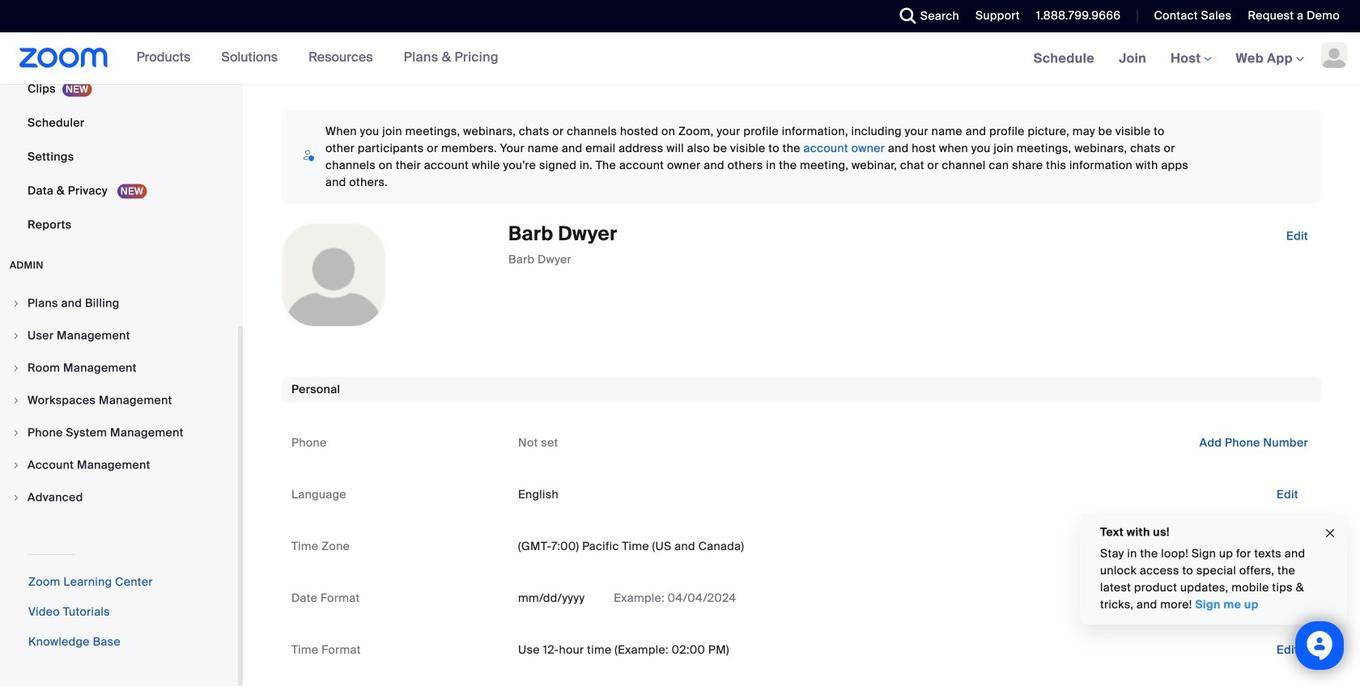 Task type: describe. For each thing, give the bounding box(es) containing it.
3 menu item from the top
[[0, 353, 238, 384]]

zoom logo image
[[19, 48, 108, 68]]

profile picture image
[[1321, 42, 1347, 68]]

6 right image from the top
[[11, 493, 21, 503]]

5 right image from the top
[[11, 461, 21, 470]]

5 menu item from the top
[[0, 418, 238, 449]]

4 menu item from the top
[[0, 385, 238, 416]]

2 menu item from the top
[[0, 321, 238, 351]]

edit user photo image
[[321, 268, 347, 283]]

personal menu menu
[[0, 0, 238, 243]]

4 right image from the top
[[11, 396, 21, 406]]

6 menu item from the top
[[0, 450, 238, 481]]

1 menu item from the top
[[0, 288, 238, 319]]



Task type: locate. For each thing, give the bounding box(es) containing it.
7 menu item from the top
[[0, 483, 238, 513]]

3 right image from the top
[[11, 364, 21, 373]]

right image
[[11, 428, 21, 438]]

right image
[[11, 299, 21, 308], [11, 331, 21, 341], [11, 364, 21, 373], [11, 396, 21, 406], [11, 461, 21, 470], [11, 493, 21, 503]]

user photo image
[[283, 224, 385, 326]]

banner
[[0, 32, 1360, 85]]

1 right image from the top
[[11, 299, 21, 308]]

2 right image from the top
[[11, 331, 21, 341]]

menu item
[[0, 288, 238, 319], [0, 321, 238, 351], [0, 353, 238, 384], [0, 385, 238, 416], [0, 418, 238, 449], [0, 450, 238, 481], [0, 483, 238, 513]]

product information navigation
[[124, 32, 511, 84]]

close image
[[1324, 524, 1337, 543]]

meetings navigation
[[1022, 32, 1360, 85]]

admin menu menu
[[0, 288, 238, 515]]



Task type: vqa. For each thing, say whether or not it's contained in the screenshot.
menu item
yes



